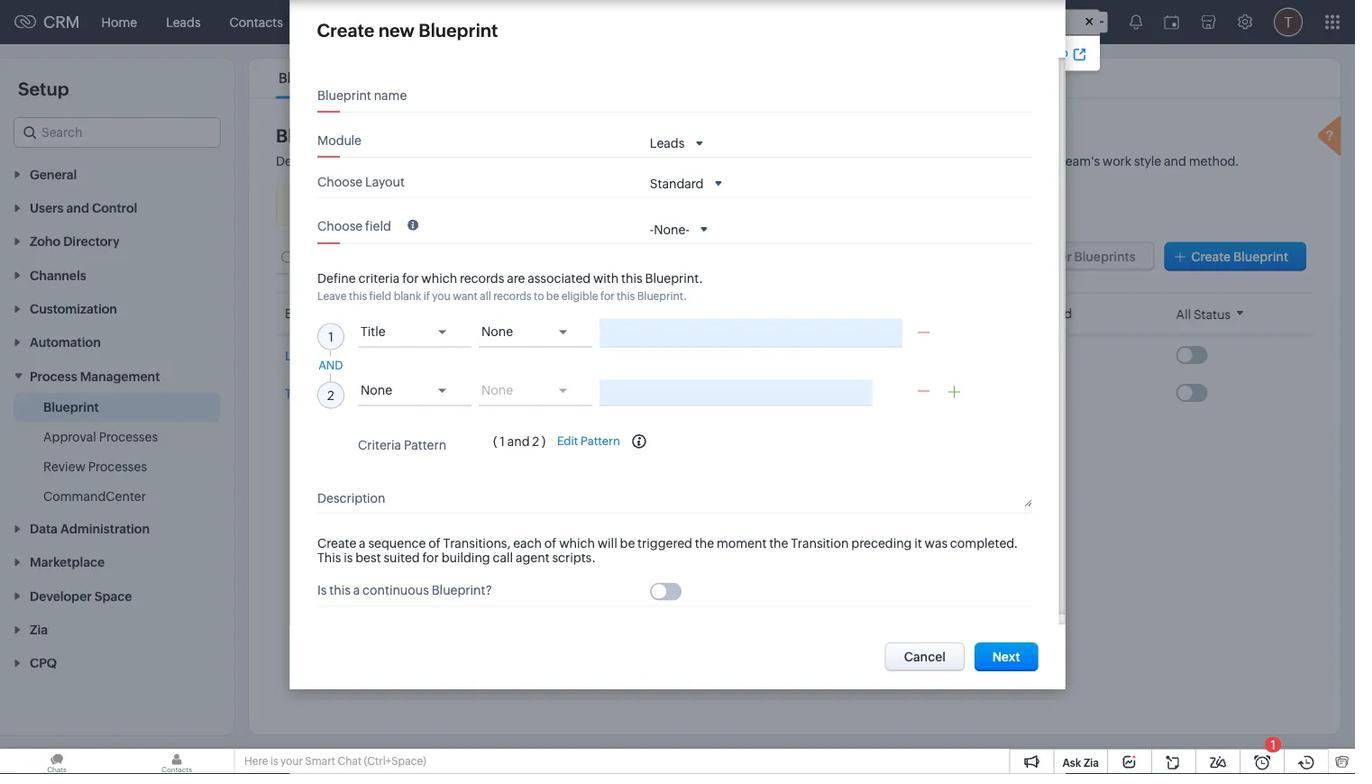 Task type: describe. For each thing, give the bounding box(es) containing it.
description
[[317, 491, 385, 506]]

best
[[355, 551, 381, 565]]

projects
[[813, 15, 860, 29]]

this right with
[[621, 271, 642, 286]]

note:
[[293, 198, 326, 213]]

approval processes
[[43, 429, 158, 444]]

and left 2
[[507, 434, 529, 449]]

be inside define criteria for which records are associated with this blueprint. leave this field blank if you want all records to be eligible for this blueprint.
[[546, 290, 559, 302]]

want
[[452, 290, 477, 302]]

choose for choose field
[[317, 219, 362, 233]]

1 horizontal spatial management
[[362, 387, 440, 401]]

None field
[[357, 319, 471, 347]]

standard inside field
[[649, 176, 703, 191]]

-none-
[[649, 222, 689, 237]]

sure
[[755, 154, 780, 169]]

all
[[479, 290, 491, 302]]

none down lead nurturing process link
[[360, 383, 392, 397]]

reports link
[[645, 0, 720, 44]]

and down module
[[319, 154, 342, 169]]

published
[[526, 198, 585, 213]]

0 vertical spatial blueprint.
[[645, 271, 703, 286]]

this
[[317, 551, 341, 565]]

create for create a sequence of transitions, each of which will be triggered the moment the transition preceding it was completed. this is best suited for building call agent scripts.
[[317, 536, 356, 551]]

0 vertical spatial to
[[1018, 154, 1030, 169]]

create blueprint button
[[1164, 242, 1306, 271]]

team's
[[1061, 154, 1100, 169]]

organizational
[[550, 154, 634, 169]]

processes for approval processes
[[99, 429, 158, 444]]

search
[[962, 46, 1000, 59]]

( 1 and 2 )
[[493, 434, 545, 449]]

lead for lead status
[[846, 348, 875, 363]]

method.
[[1189, 154, 1239, 169]]

criteria
[[357, 438, 401, 452]]

)
[[541, 434, 545, 449]]

1 vertical spatial status
[[846, 386, 883, 400]]

ask
[[1062, 757, 1081, 769]]

standard for leads
[[688, 348, 742, 363]]

chat
[[338, 755, 362, 768]]

Search text field
[[276, 242, 546, 275]]

leads for leads link
[[166, 15, 201, 29]]

pattern for edit pattern
[[580, 435, 620, 448]]

2 vertical spatial a
[[353, 583, 359, 597]]

across
[[1003, 46, 1038, 59]]

home link
[[87, 0, 152, 44]]

policy
[[636, 154, 672, 169]]

agent
[[515, 551, 549, 565]]

completed.
[[950, 536, 1018, 551]]

none-
[[653, 222, 689, 237]]

which inside "create a sequence of transitions, each of which will be triggered the moment the transition preceding it was completed. this is best suited for building call agent scripts."
[[559, 536, 594, 551]]

blueprints link
[[276, 70, 346, 86]]

calls link
[[588, 0, 645, 44]]

data
[[837, 154, 863, 169]]

(ctrl+space)
[[364, 755, 426, 768]]

2 horizontal spatial for
[[600, 290, 614, 302]]

management inside "dropdown button"
[[80, 369, 160, 383]]

smart
[[305, 755, 335, 768]]

and left the adhere
[[949, 154, 972, 169]]

choose field
[[317, 219, 391, 233]]

scripts.
[[552, 551, 595, 565]]

contacts image
[[120, 749, 233, 774]]

module
[[317, 133, 361, 148]]

task process management
[[285, 387, 440, 401]]

matches
[[468, 154, 519, 169]]

0 vertical spatial is
[[866, 154, 875, 169]]

commandcenter
[[43, 489, 146, 503]]

none for title
[[481, 324, 513, 338]]

your left data
[[808, 154, 835, 169]]

0 horizontal spatial is
[[270, 755, 278, 768]]

*
[[340, 197, 346, 213]]

lead status
[[846, 348, 915, 363]]

1 vertical spatial tasks
[[529, 386, 561, 400]]

process inside "dropdown button"
[[30, 369, 77, 383]]

nurturing
[[316, 349, 372, 363]]

choose for choose layout
[[317, 175, 362, 189]]

0 vertical spatial layout
[[365, 175, 404, 189]]

review
[[43, 459, 86, 474]]

lead nurturing process
[[285, 349, 420, 363]]

last
[[993, 307, 1017, 321]]

is inside "create a sequence of transitions, each of which will be triggered the moment the transition preceding it was completed. this is best suited for building call agent scripts."
[[343, 551, 352, 565]]

leave
[[317, 290, 346, 302]]

0 horizontal spatial tasks
[[458, 15, 490, 29]]

deals
[[397, 15, 429, 29]]

2
[[532, 434, 539, 449]]

1 horizontal spatial process
[[313, 387, 359, 401]]

edit pattern link
[[557, 435, 620, 448]]

create new blueprint
[[317, 20, 498, 41]]

create for create blueprint
[[1191, 249, 1231, 264]]

your left smart on the bottom
[[280, 755, 303, 768]]

your right matches
[[522, 154, 548, 169]]

0 vertical spatial a
[[384, 154, 391, 169]]

to inside define criteria for which records are associated with this blueprint. leave this field blank if you want all records to be eligible for this blueprint.
[[533, 290, 544, 302]]

zia
[[1084, 757, 1099, 769]]

setup
[[18, 78, 69, 99]]

process management button
[[0, 359, 234, 392]]

was
[[924, 536, 947, 551]]

lead for lead nurturing process
[[285, 349, 314, 363]]

reports
[[659, 15, 705, 29]]

transition
[[790, 536, 848, 551]]

design and define a process that matches your organizational policy while making sure that your data is streamlined and adhere to your team's work style and method.
[[276, 154, 1239, 169]]

which inside define criteria for which records are associated with this blueprint. leave this field blank if you want all records to be eligible for this blueprint.
[[421, 271, 457, 286]]

new
[[378, 20, 415, 41]]

1 vertical spatial 1
[[1270, 738, 1276, 752]]

will
[[597, 536, 617, 551]]

none field for none
[[478, 377, 592, 406]]

0 vertical spatial for
[[402, 271, 418, 286]]

crm link
[[14, 13, 80, 31]]

blueprint?
[[431, 583, 492, 597]]

blank
[[393, 290, 421, 302]]

services
[[734, 15, 784, 29]]

accounts link
[[297, 0, 383, 44]]

search across zoho link
[[960, 43, 1089, 62]]

modified
[[1020, 307, 1072, 321]]

blueprint inside button
[[1233, 249, 1288, 264]]

design
[[276, 154, 317, 169]]



Task type: locate. For each thing, give the bounding box(es) containing it.
2 vertical spatial for
[[422, 551, 438, 565]]

2 horizontal spatial is
[[866, 154, 875, 169]]

0 vertical spatial management
[[80, 369, 160, 383]]

1 vertical spatial a
[[358, 536, 365, 551]]

0 vertical spatial which
[[421, 271, 457, 286]]

0 horizontal spatial pattern
[[403, 438, 446, 452]]

0 horizontal spatial for
[[402, 271, 418, 286]]

here
[[244, 755, 268, 768]]

be right will on the bottom left
[[619, 536, 634, 551]]

adhere
[[974, 154, 1015, 169]]

for inside "create a sequence of transitions, each of which will be triggered the moment the transition preceding it was completed. this is best suited for building call agent scripts."
[[422, 551, 438, 565]]

that
[[442, 154, 466, 169], [782, 154, 806, 169]]

blueprint.
[[587, 198, 645, 213]]

making
[[709, 154, 752, 169]]

standard for tasks
[[688, 386, 742, 400]]

is right data
[[866, 154, 875, 169]]

management up blueprint link
[[80, 369, 160, 383]]

triggered
[[637, 536, 692, 551]]

-
[[649, 222, 653, 237]]

0 vertical spatial standard
[[649, 176, 703, 191]]

0 horizontal spatial of
[[428, 536, 440, 551]]

2 vertical spatial standard
[[688, 386, 742, 400]]

none field up 2
[[478, 377, 592, 406]]

create inside button
[[1191, 249, 1231, 264]]

process down title field
[[374, 349, 420, 363]]

the left published
[[505, 198, 524, 213]]

call
[[492, 551, 513, 565]]

0 vertical spatial be
[[546, 290, 559, 302]]

records down "are" at the left top
[[493, 290, 531, 302]]

blueprint. down none- at the top
[[645, 271, 703, 286]]

field inside define criteria for which records are associated with this blueprint. leave this field blank if you want all records to be eligible for this blueprint.
[[369, 290, 391, 302]]

0 vertical spatial leads
[[166, 15, 201, 29]]

0 horizontal spatial be
[[546, 290, 559, 302]]

processes inside approval processes link
[[99, 429, 158, 444]]

accounts
[[312, 15, 368, 29]]

of inside * denotes the draft copy of the published blueprint.
[[490, 198, 502, 213]]

1 vertical spatial is
[[343, 551, 352, 565]]

while
[[675, 154, 706, 169]]

lead left and
[[285, 349, 314, 363]]

None field
[[478, 319, 592, 347], [357, 377, 471, 406], [478, 377, 592, 406]]

deals link
[[383, 0, 443, 44]]

which up you
[[421, 271, 457, 286]]

0 vertical spatial create
[[317, 20, 374, 41]]

layout down -none- field
[[688, 307, 727, 321]]

1 horizontal spatial of
[[490, 198, 502, 213]]

2 choose from the top
[[317, 219, 362, 233]]

none field for title
[[478, 319, 592, 347]]

Standard field
[[649, 175, 726, 192]]

0 horizontal spatial that
[[442, 154, 466, 169]]

0 horizontal spatial lead
[[285, 349, 314, 363]]

choose
[[317, 175, 362, 189], [317, 219, 362, 233]]

process up draft
[[394, 154, 440, 169]]

leads right home
[[166, 15, 201, 29]]

eligible
[[561, 290, 598, 302]]

blueprint inside process management region
[[43, 400, 99, 414]]

0 horizontal spatial to
[[533, 290, 544, 302]]

that left matches
[[442, 154, 466, 169]]

leads inside field
[[649, 136, 684, 150]]

field down criteria
[[369, 290, 391, 302]]

* denotes the draft copy of the published blueprint.
[[340, 197, 645, 213]]

1 vertical spatial records
[[493, 290, 531, 302]]

1 horizontal spatial for
[[422, 551, 438, 565]]

0 vertical spatial choose
[[317, 175, 362, 189]]

2 horizontal spatial leads
[[649, 136, 684, 150]]

(
[[493, 434, 497, 449]]

1 vertical spatial layout
[[688, 307, 727, 321]]

1 horizontal spatial to
[[1018, 154, 1030, 169]]

of right copy
[[490, 198, 502, 213]]

1 vertical spatial processes
[[88, 459, 147, 474]]

process down and
[[313, 387, 359, 401]]

pattern right criteria at the bottom left of page
[[403, 438, 446, 452]]

1 horizontal spatial is
[[343, 551, 352, 565]]

approval processes link
[[43, 428, 158, 446]]

processes for review processes
[[88, 459, 147, 474]]

to
[[1018, 154, 1030, 169], [533, 290, 544, 302]]

zoho
[[1040, 46, 1068, 59]]

1 choose from the top
[[317, 175, 362, 189]]

are
[[506, 271, 525, 286]]

to right the adhere
[[1018, 154, 1030, 169]]

is right here on the left of the page
[[270, 755, 278, 768]]

define
[[344, 154, 382, 169]]

1 horizontal spatial lead
[[846, 348, 875, 363]]

None button
[[885, 643, 965, 672], [974, 643, 1038, 672], [885, 643, 965, 672], [974, 643, 1038, 672]]

define
[[317, 271, 355, 286]]

work
[[1102, 154, 1132, 169]]

the left draft
[[406, 198, 425, 213]]

2 vertical spatial is
[[270, 755, 278, 768]]

tasks
[[458, 15, 490, 29], [529, 386, 561, 400]]

review processes link
[[43, 457, 147, 475]]

Leads field
[[649, 135, 707, 151]]

if
[[423, 290, 430, 302]]

leads up the policy
[[649, 136, 684, 150]]

meetings link
[[504, 0, 588, 44]]

pattern
[[580, 435, 620, 448], [403, 438, 446, 452]]

and right style at right
[[1164, 154, 1186, 169]]

tasks up ")"
[[529, 386, 561, 400]]

none field up criteria pattern
[[357, 377, 471, 406]]

leads for leads field
[[649, 136, 684, 150]]

of left building
[[428, 536, 440, 551]]

2 that from the left
[[782, 154, 806, 169]]

which left will on the bottom left
[[559, 536, 594, 551]]

none down "all"
[[481, 324, 513, 338]]

leads down the eligible on the left top
[[529, 348, 564, 363]]

the right 'moment'
[[769, 536, 788, 551]]

1 vertical spatial management
[[362, 387, 440, 401]]

list containing blueprints
[[262, 59, 431, 98]]

home
[[102, 15, 137, 29]]

calls
[[602, 15, 630, 29]]

leads
[[166, 15, 201, 29], [649, 136, 684, 150], [529, 348, 564, 363]]

with
[[593, 271, 618, 286]]

1 vertical spatial leads
[[649, 136, 684, 150]]

ask zia
[[1062, 757, 1099, 769]]

1 vertical spatial for
[[600, 290, 614, 302]]

1 vertical spatial process
[[374, 349, 420, 363]]

processes down approval processes in the left of the page
[[88, 459, 147, 474]]

building
[[441, 551, 490, 565]]

each
[[513, 536, 541, 551]]

pattern right edit on the bottom left
[[580, 435, 620, 448]]

0 horizontal spatial which
[[421, 271, 457, 286]]

contacts link
[[215, 0, 297, 44]]

create for create new blueprint
[[317, 20, 374, 41]]

status
[[878, 348, 915, 363], [846, 386, 883, 400]]

is right this
[[343, 551, 352, 565]]

2 horizontal spatial of
[[544, 536, 556, 551]]

1 horizontal spatial pattern
[[580, 435, 620, 448]]

process up blueprint link
[[30, 369, 77, 383]]

copy
[[458, 198, 487, 213]]

1 lead from the left
[[846, 348, 875, 363]]

layout up denotes
[[365, 175, 404, 189]]

task
[[285, 387, 311, 401]]

for up blank
[[402, 271, 418, 286]]

pattern for criteria pattern
[[403, 438, 446, 452]]

0 horizontal spatial process
[[30, 369, 77, 383]]

0 vertical spatial process
[[30, 369, 77, 383]]

0 vertical spatial field
[[365, 219, 391, 233]]

1 vertical spatial process
[[313, 387, 359, 401]]

crm
[[43, 13, 80, 31]]

for right suited
[[422, 551, 438, 565]]

1 horizontal spatial tasks
[[529, 386, 561, 400]]

create inside "create a sequence of transitions, each of which will be triggered the moment the transition preceding it was completed. this is best suited for building call agent scripts."
[[317, 536, 356, 551]]

1 horizontal spatial 1
[[1270, 738, 1276, 752]]

choose up *
[[317, 175, 362, 189]]

0 horizontal spatial leads
[[166, 15, 201, 29]]

1 vertical spatial be
[[619, 536, 634, 551]]

tasks right deals link
[[458, 15, 490, 29]]

usage
[[375, 70, 415, 86]]

processes inside review processes link
[[88, 459, 147, 474]]

is
[[866, 154, 875, 169], [343, 551, 352, 565], [270, 755, 278, 768]]

be inside "create a sequence of transitions, each of which will be triggered the moment the transition preceding it was completed. this is best suited for building call agent scripts."
[[619, 536, 634, 551]]

1 horizontal spatial be
[[619, 536, 634, 551]]

blueprint
[[419, 20, 498, 41], [317, 88, 371, 103], [276, 126, 355, 146], [1233, 249, 1288, 264], [285, 307, 339, 321], [43, 400, 99, 414]]

list
[[262, 59, 431, 98]]

2 vertical spatial create
[[317, 536, 356, 551]]

choose down *
[[317, 219, 362, 233]]

commandcenter link
[[43, 487, 146, 505]]

define criteria for which records are associated with this blueprint. leave this field blank if you want all records to be eligible for this blueprint.
[[317, 271, 703, 302]]

None text field
[[599, 319, 902, 347]]

lead down field
[[846, 348, 875, 363]]

1 vertical spatial standard
[[688, 348, 742, 363]]

to down associated
[[533, 290, 544, 302]]

the
[[406, 198, 425, 213], [505, 198, 524, 213], [694, 536, 714, 551], [769, 536, 788, 551]]

0 horizontal spatial management
[[80, 369, 160, 383]]

that right sure
[[782, 154, 806, 169]]

usage link
[[373, 70, 417, 86]]

1 vertical spatial create
[[1191, 249, 1231, 264]]

your left the team's
[[1032, 154, 1058, 169]]

0 vertical spatial process
[[394, 154, 440, 169]]

1 vertical spatial which
[[559, 536, 594, 551]]

this
[[621, 271, 642, 286], [348, 290, 367, 302], [616, 290, 634, 302], [329, 583, 350, 597]]

lead nurturing process link
[[285, 347, 423, 365]]

0 horizontal spatial 1
[[499, 434, 504, 449]]

none for none
[[481, 383, 513, 397]]

tasks link
[[443, 0, 504, 44]]

draft
[[427, 198, 456, 213]]

sequence
[[368, 536, 426, 551]]

this right leave
[[348, 290, 367, 302]]

here is your smart chat (ctrl+space)
[[244, 755, 426, 768]]

0 vertical spatial status
[[878, 348, 915, 363]]

process management
[[30, 369, 160, 383]]

it
[[914, 536, 922, 551]]

moment
[[716, 536, 766, 551]]

approval
[[43, 429, 96, 444]]

continuous
[[362, 583, 428, 597]]

a left sequence
[[358, 536, 365, 551]]

0 vertical spatial 1
[[499, 434, 504, 449]]

2 vertical spatial leads
[[529, 348, 564, 363]]

management up criteria pattern
[[362, 387, 440, 401]]

style
[[1134, 154, 1161, 169]]

a inside "create a sequence of transitions, each of which will be triggered the moment the transition preceding it was completed. this is best suited for building call agent scripts."
[[358, 536, 365, 551]]

-None- field
[[649, 221, 711, 238]]

1 vertical spatial field
[[369, 290, 391, 302]]

for down with
[[600, 290, 614, 302]]

0 vertical spatial processes
[[99, 429, 158, 444]]

field down denotes
[[365, 219, 391, 233]]

a right define
[[384, 154, 391, 169]]

blueprint. down -none-
[[637, 290, 686, 302]]

create a sequence of transitions, each of which will be triggered the moment the transition preceding it was completed. this is best suited for building call agent scripts.
[[317, 536, 1018, 565]]

meetings
[[519, 15, 573, 29]]

1 vertical spatial to
[[533, 290, 544, 302]]

1 horizontal spatial layout
[[688, 307, 727, 321]]

none up (
[[481, 383, 513, 397]]

this right is
[[329, 583, 350, 597]]

management
[[80, 369, 160, 383], [362, 387, 440, 401]]

0 vertical spatial tasks
[[458, 15, 490, 29]]

1 vertical spatial choose
[[317, 219, 362, 233]]

of right each
[[544, 536, 556, 551]]

1 that from the left
[[442, 154, 466, 169]]

process
[[30, 369, 77, 383], [313, 387, 359, 401]]

records up "all"
[[459, 271, 504, 286]]

processes up review processes
[[99, 429, 158, 444]]

you
[[432, 290, 450, 302]]

preceding
[[851, 536, 911, 551]]

1 vertical spatial blueprint.
[[637, 290, 686, 302]]

process
[[394, 154, 440, 169], [374, 349, 420, 363]]

your
[[522, 154, 548, 169], [808, 154, 835, 169], [1032, 154, 1058, 169], [280, 755, 303, 768]]

1 horizontal spatial which
[[559, 536, 594, 551]]

denotes
[[355, 198, 403, 213]]

0 horizontal spatial layout
[[365, 175, 404, 189]]

0 vertical spatial records
[[459, 271, 504, 286]]

1 horizontal spatial leads
[[529, 348, 564, 363]]

2 lead from the left
[[285, 349, 314, 363]]

none field down define criteria for which records are associated with this blueprint. leave this field blank if you want all records to be eligible for this blueprint.
[[478, 319, 592, 347]]

criteria pattern
[[357, 438, 446, 452]]

None text field
[[599, 380, 872, 406], [649, 491, 1032, 507], [599, 380, 872, 406], [649, 491, 1032, 507]]

process management region
[[0, 392, 234, 511]]

1
[[499, 434, 504, 449], [1270, 738, 1276, 752]]

create blueprint
[[1191, 249, 1288, 264]]

be down associated
[[546, 290, 559, 302]]

review processes
[[43, 459, 147, 474]]

1 horizontal spatial that
[[782, 154, 806, 169]]

this down with
[[616, 290, 634, 302]]

a right is
[[353, 583, 359, 597]]

the left 'moment'
[[694, 536, 714, 551]]

chats image
[[0, 749, 114, 774]]



Task type: vqa. For each thing, say whether or not it's contained in the screenshot.
first Outbound from the top of the page
no



